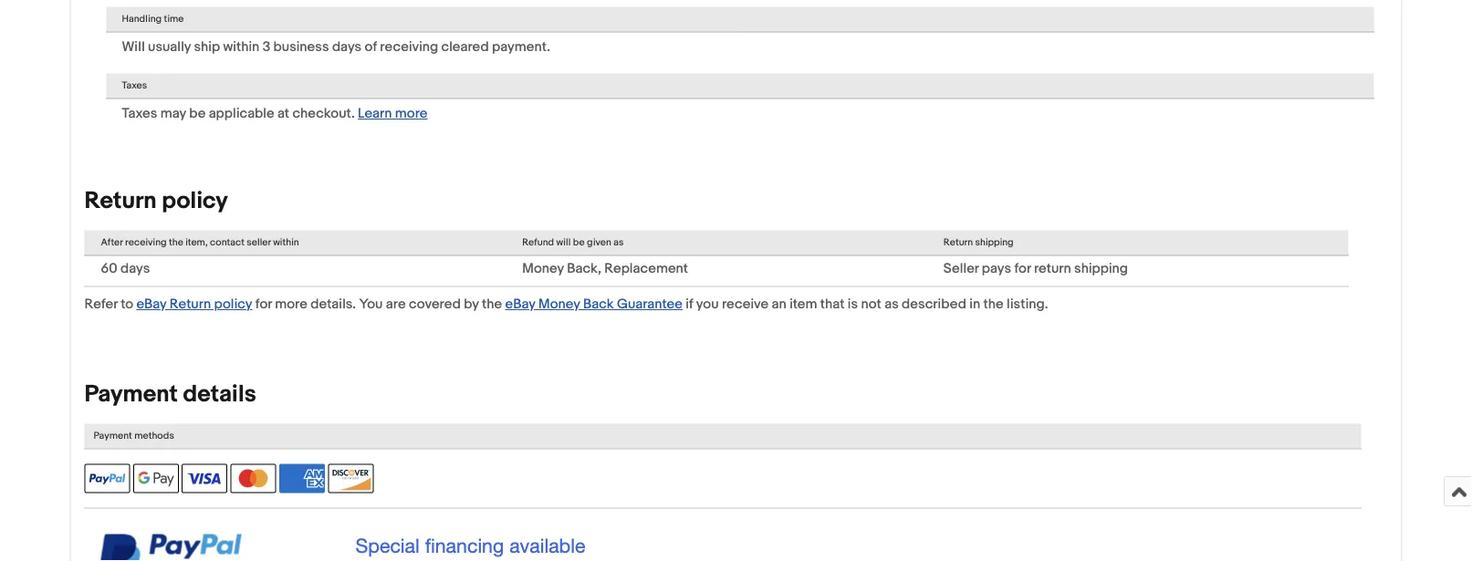 Task type: locate. For each thing, give the bounding box(es) containing it.
refer to ebay return policy for more details. you are covered by the ebay money back guarantee if you receive an item that is not as described in the listing.
[[84, 297, 1048, 313]]

0 horizontal spatial receiving
[[125, 237, 167, 249]]

taxes for taxes
[[122, 80, 147, 92]]

0 vertical spatial more
[[395, 106, 428, 122]]

money back, replacement
[[522, 261, 688, 278]]

2 horizontal spatial return
[[944, 237, 973, 249]]

0 horizontal spatial more
[[275, 297, 308, 313]]

for right pays
[[1015, 261, 1031, 278]]

as
[[614, 237, 624, 249], [885, 297, 899, 313]]

shipping
[[976, 237, 1014, 249], [1075, 261, 1128, 278]]

to
[[121, 297, 133, 313]]

the right in
[[984, 297, 1004, 313]]

0 horizontal spatial ebay
[[136, 297, 167, 313]]

receiving
[[380, 39, 438, 56], [125, 237, 167, 249]]

payment left methods
[[94, 431, 132, 443]]

0 horizontal spatial be
[[189, 106, 206, 122]]

0 vertical spatial as
[[614, 237, 624, 249]]

pays
[[982, 261, 1012, 278]]

0 vertical spatial days
[[332, 39, 362, 56]]

contact
[[210, 237, 245, 249]]

return up after
[[84, 188, 157, 216]]

within
[[223, 39, 260, 56], [273, 237, 299, 249]]

if
[[686, 297, 693, 313]]

be for may
[[189, 106, 206, 122]]

is
[[848, 297, 858, 313]]

within left the 3
[[223, 39, 260, 56]]

0 vertical spatial shipping
[[976, 237, 1014, 249]]

3
[[263, 39, 270, 56]]

1 horizontal spatial ebay
[[505, 297, 535, 313]]

ebay money back guarantee link
[[505, 297, 683, 313]]

in
[[970, 297, 981, 313]]

given
[[587, 237, 612, 249]]

receiving up 60 days
[[125, 237, 167, 249]]

policy
[[162, 188, 228, 216], [214, 297, 252, 313]]

1 vertical spatial receiving
[[125, 237, 167, 249]]

that
[[820, 297, 845, 313]]

are
[[386, 297, 406, 313]]

more right learn
[[395, 106, 428, 122]]

back
[[583, 297, 614, 313]]

back,
[[567, 261, 602, 278]]

ebay
[[136, 297, 167, 313], [505, 297, 535, 313]]

you
[[359, 297, 383, 313]]

ebay return policy link
[[136, 297, 252, 313]]

2 taxes from the top
[[122, 106, 157, 122]]

cleared
[[441, 39, 489, 56]]

0 vertical spatial receiving
[[380, 39, 438, 56]]

handling
[[122, 14, 162, 26]]

1 vertical spatial payment
[[94, 431, 132, 443]]

payment for payment methods
[[94, 431, 132, 443]]

1 horizontal spatial days
[[332, 39, 362, 56]]

0 horizontal spatial for
[[255, 297, 272, 313]]

time
[[164, 14, 184, 26]]

1 horizontal spatial shipping
[[1075, 261, 1128, 278]]

ebay right to
[[136, 297, 167, 313]]

within right seller
[[273, 237, 299, 249]]

be
[[189, 106, 206, 122], [573, 237, 585, 249]]

the
[[169, 237, 183, 249], [482, 297, 502, 313], [984, 297, 1004, 313]]

0 vertical spatial be
[[189, 106, 206, 122]]

listing.
[[1007, 297, 1048, 313]]

0 vertical spatial taxes
[[122, 80, 147, 92]]

1 horizontal spatial receiving
[[380, 39, 438, 56]]

money down refund
[[522, 261, 564, 278]]

return for return policy
[[84, 188, 157, 216]]

1 horizontal spatial within
[[273, 237, 299, 249]]

the left item,
[[169, 237, 183, 249]]

ebay right by on the left bottom
[[505, 297, 535, 313]]

1 vertical spatial as
[[885, 297, 899, 313]]

master card image
[[231, 465, 276, 494]]

policy down contact
[[214, 297, 252, 313]]

1 horizontal spatial as
[[885, 297, 899, 313]]

return down item,
[[170, 297, 211, 313]]

as right not
[[885, 297, 899, 313]]

receiving right of
[[380, 39, 438, 56]]

1 horizontal spatial more
[[395, 106, 428, 122]]

1 vertical spatial return
[[944, 237, 973, 249]]

return shipping
[[944, 237, 1014, 249]]

the right by on the left bottom
[[482, 297, 502, 313]]

return for return shipping
[[944, 237, 973, 249]]

0 vertical spatial policy
[[162, 188, 228, 216]]

at
[[277, 106, 289, 122]]

return up 'seller'
[[944, 237, 973, 249]]

be right may
[[189, 106, 206, 122]]

days left of
[[332, 39, 362, 56]]

of
[[365, 39, 377, 56]]

0 vertical spatial payment
[[84, 381, 178, 409]]

seller pays for return shipping
[[944, 261, 1128, 278]]

handling time
[[122, 14, 184, 26]]

for
[[1015, 261, 1031, 278], [255, 297, 272, 313]]

special financing available
[[356, 535, 586, 558]]

policy up item,
[[162, 188, 228, 216]]

item
[[790, 297, 817, 313]]

described
[[902, 297, 967, 313]]

shipping up pays
[[976, 237, 1014, 249]]

return
[[1034, 261, 1071, 278]]

0 vertical spatial return
[[84, 188, 157, 216]]

payment
[[84, 381, 178, 409], [94, 431, 132, 443]]

0 horizontal spatial return
[[84, 188, 157, 216]]

for down seller
[[255, 297, 272, 313]]

days right 60
[[120, 261, 150, 278]]

details
[[183, 381, 256, 409]]

by
[[464, 297, 479, 313]]

details.
[[311, 297, 356, 313]]

1 vertical spatial be
[[573, 237, 585, 249]]

0 horizontal spatial within
[[223, 39, 260, 56]]

0 vertical spatial for
[[1015, 261, 1031, 278]]

taxes down the will
[[122, 80, 147, 92]]

be right will
[[573, 237, 585, 249]]

1 taxes from the top
[[122, 80, 147, 92]]

will usually ship within 3 business days of receiving cleared payment.
[[122, 39, 550, 56]]

2 horizontal spatial the
[[984, 297, 1004, 313]]

applicable
[[209, 106, 274, 122]]

business
[[274, 39, 329, 56]]

taxes for taxes may be applicable at checkout. learn more
[[122, 106, 157, 122]]

financing
[[425, 535, 504, 558]]

money left back
[[538, 297, 580, 313]]

days
[[332, 39, 362, 56], [120, 261, 150, 278]]

checkout.
[[293, 106, 355, 122]]

payment up payment methods on the left of the page
[[84, 381, 178, 409]]

1 vertical spatial days
[[120, 261, 150, 278]]

2 vertical spatial return
[[170, 297, 211, 313]]

discover image
[[328, 465, 374, 494]]

taxes
[[122, 80, 147, 92], [122, 106, 157, 122]]

paypal image
[[84, 465, 130, 494]]

taxes left may
[[122, 106, 157, 122]]

1 vertical spatial taxes
[[122, 106, 157, 122]]

more left details.
[[275, 297, 308, 313]]

as right 'given'
[[614, 237, 624, 249]]

0 horizontal spatial as
[[614, 237, 624, 249]]

return
[[84, 188, 157, 216], [944, 237, 973, 249], [170, 297, 211, 313]]

1 vertical spatial policy
[[214, 297, 252, 313]]

money
[[522, 261, 564, 278], [538, 297, 580, 313]]

2 ebay from the left
[[505, 297, 535, 313]]

1 horizontal spatial be
[[573, 237, 585, 249]]

after
[[101, 237, 123, 249]]

more
[[395, 106, 428, 122], [275, 297, 308, 313]]

shipping right return
[[1075, 261, 1128, 278]]

1 vertical spatial shipping
[[1075, 261, 1128, 278]]

available
[[510, 535, 586, 558]]



Task type: vqa. For each thing, say whether or not it's contained in the screenshot.
two
no



Task type: describe. For each thing, give the bounding box(es) containing it.
0 vertical spatial money
[[522, 261, 564, 278]]

an
[[772, 297, 787, 313]]

60
[[101, 261, 117, 278]]

learn more link
[[358, 106, 428, 122]]

payment methods
[[94, 431, 174, 443]]

visa image
[[182, 465, 228, 494]]

american express image
[[279, 465, 325, 494]]

1 horizontal spatial the
[[482, 297, 502, 313]]

payment for payment details
[[84, 381, 178, 409]]

special
[[356, 535, 420, 558]]

ship
[[194, 39, 220, 56]]

will
[[556, 237, 571, 249]]

usually
[[148, 39, 191, 56]]

1 vertical spatial within
[[273, 237, 299, 249]]

may
[[160, 106, 186, 122]]

1 vertical spatial for
[[255, 297, 272, 313]]

payment details
[[84, 381, 256, 409]]

guarantee
[[617, 297, 683, 313]]

you
[[696, 297, 719, 313]]

0 horizontal spatial days
[[120, 261, 150, 278]]

payment.
[[492, 39, 550, 56]]

1 vertical spatial more
[[275, 297, 308, 313]]

be for will
[[573, 237, 585, 249]]

refund will be given as
[[522, 237, 624, 249]]

refer
[[84, 297, 118, 313]]

replacement
[[605, 261, 688, 278]]

google pay image
[[133, 465, 179, 494]]

taxes may be applicable at checkout. learn more
[[122, 106, 428, 122]]

60 days
[[101, 261, 150, 278]]

will
[[122, 39, 145, 56]]

learn
[[358, 106, 392, 122]]

1 vertical spatial money
[[538, 297, 580, 313]]

methods
[[134, 431, 174, 443]]

receive
[[722, 297, 769, 313]]

after receiving the item, contact seller within
[[101, 237, 299, 249]]

seller
[[247, 237, 271, 249]]

covered
[[409, 297, 461, 313]]

return policy
[[84, 188, 228, 216]]

not
[[861, 297, 882, 313]]

seller
[[944, 261, 979, 278]]

refund
[[522, 237, 554, 249]]

0 horizontal spatial shipping
[[976, 237, 1014, 249]]

0 vertical spatial within
[[223, 39, 260, 56]]

1 horizontal spatial return
[[170, 297, 211, 313]]

item,
[[186, 237, 208, 249]]

0 horizontal spatial the
[[169, 237, 183, 249]]

1 ebay from the left
[[136, 297, 167, 313]]

1 horizontal spatial for
[[1015, 261, 1031, 278]]



